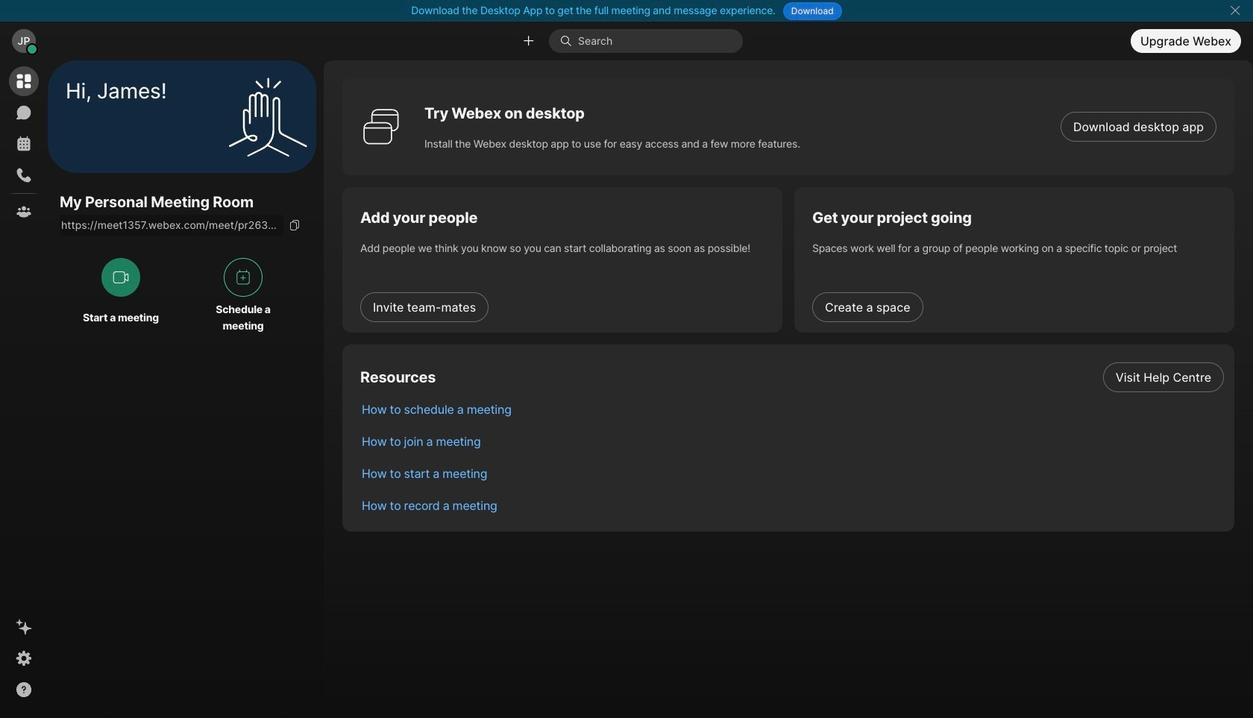 Task type: describe. For each thing, give the bounding box(es) containing it.
two hands high-fiving image
[[223, 72, 313, 162]]

webex tab list
[[9, 66, 39, 227]]

5 list item from the top
[[350, 490, 1235, 522]]



Task type: locate. For each thing, give the bounding box(es) containing it.
navigation
[[0, 60, 48, 719]]

2 list item from the top
[[350, 393, 1235, 425]]

cancel_16 image
[[1230, 4, 1242, 16]]

4 list item from the top
[[350, 458, 1235, 490]]

3 list item from the top
[[350, 425, 1235, 458]]

None text field
[[60, 215, 284, 236]]

list item
[[350, 361, 1235, 393], [350, 393, 1235, 425], [350, 425, 1235, 458], [350, 458, 1235, 490], [350, 490, 1235, 522]]

1 list item from the top
[[350, 361, 1235, 393]]



Task type: vqa. For each thing, say whether or not it's contained in the screenshot.
first list item from the top
yes



